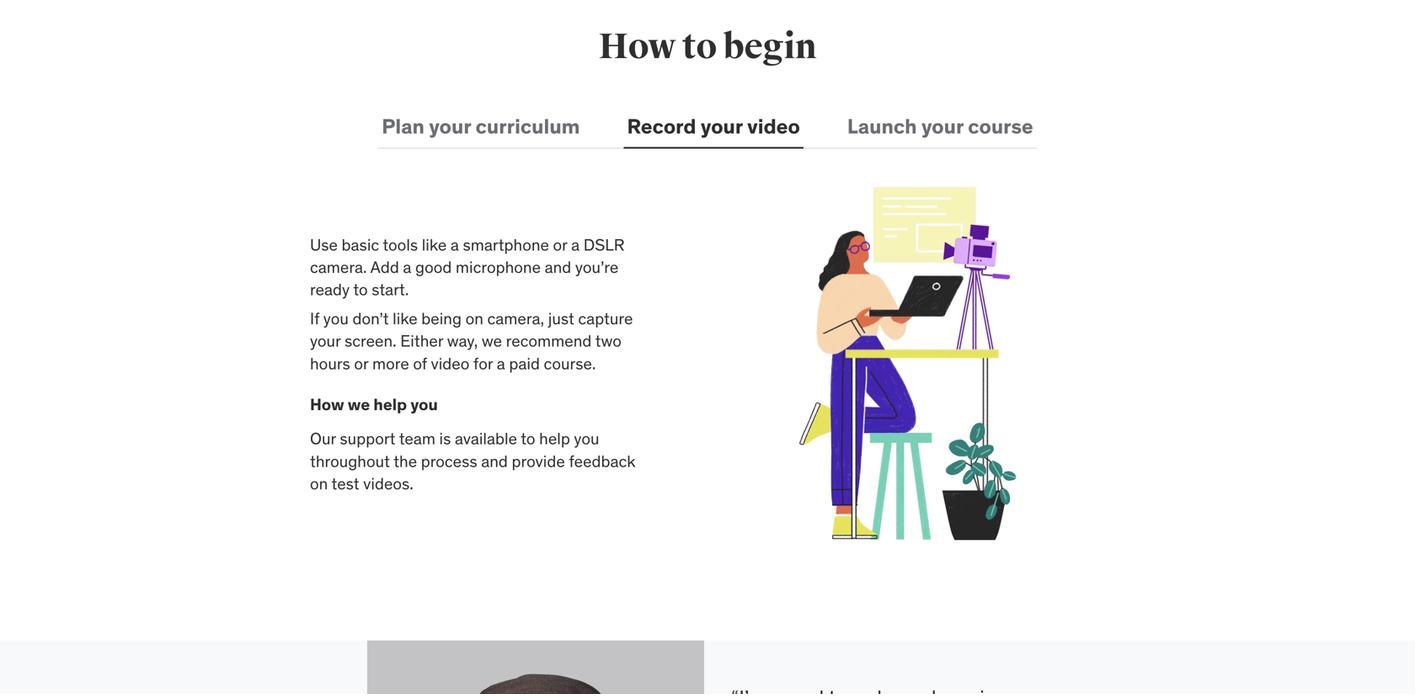 Task type: locate. For each thing, give the bounding box(es) containing it.
video inside if you don't like being on camera, just capture your screen. either way, we recommend two hours or more of video for a paid course.
[[431, 353, 470, 374]]

your inside launch your course button
[[922, 114, 964, 139]]

1 horizontal spatial we
[[482, 331, 502, 351]]

on up way,
[[466, 308, 484, 329]]

don't
[[353, 308, 389, 329]]

1 horizontal spatial or
[[553, 235, 568, 255]]

a inside if you don't like being on camera, just capture your screen. either way, we recommend two hours or more of video for a paid course.
[[497, 353, 505, 374]]

you up team
[[411, 394, 438, 414]]

our
[[310, 429, 336, 449]]

1 vertical spatial like
[[393, 308, 418, 329]]

basic
[[342, 235, 379, 255]]

use
[[310, 235, 338, 255]]

2 horizontal spatial to
[[682, 25, 717, 69]]

0 vertical spatial we
[[482, 331, 502, 351]]

we inside if you don't like being on camera, just capture your screen. either way, we recommend two hours or more of video for a paid course.
[[482, 331, 502, 351]]

0 horizontal spatial or
[[354, 353, 369, 374]]

your
[[429, 114, 471, 139], [701, 114, 743, 139], [922, 114, 964, 139], [310, 331, 341, 351]]

your right plan
[[429, 114, 471, 139]]

to left start.
[[353, 279, 368, 300]]

on
[[466, 308, 484, 329], [310, 473, 328, 494]]

videos.
[[363, 473, 414, 494]]

your right record
[[701, 114, 743, 139]]

to
[[682, 25, 717, 69], [353, 279, 368, 300], [521, 429, 536, 449]]

camera.
[[310, 257, 367, 277]]

0 vertical spatial or
[[553, 235, 568, 255]]

1 horizontal spatial video
[[748, 114, 800, 139]]

1 vertical spatial video
[[431, 353, 470, 374]]

screen.
[[345, 331, 397, 351]]

process
[[421, 451, 477, 471]]

if you don't like being on camera, just capture your screen. either way, we recommend two hours or more of video for a paid course.
[[310, 308, 633, 374]]

0 horizontal spatial and
[[481, 451, 508, 471]]

0 horizontal spatial on
[[310, 473, 328, 494]]

you inside our support team is available to help you throughout the process and provide feedback on test videos.
[[574, 429, 600, 449]]

1 vertical spatial on
[[310, 473, 328, 494]]

you up feedback
[[574, 429, 600, 449]]

1 horizontal spatial you
[[411, 394, 438, 414]]

and down available
[[481, 451, 508, 471]]

2 vertical spatial to
[[521, 429, 536, 449]]

and
[[545, 257, 572, 277], [481, 451, 508, 471]]

1 horizontal spatial help
[[539, 429, 570, 449]]

and left you're
[[545, 257, 572, 277]]

1 vertical spatial and
[[481, 451, 508, 471]]

on left test on the left bottom of the page
[[310, 473, 328, 494]]

0 vertical spatial video
[[748, 114, 800, 139]]

0 horizontal spatial to
[[353, 279, 368, 300]]

a left dslr
[[571, 235, 580, 255]]

0 vertical spatial you
[[323, 308, 349, 329]]

1 vertical spatial or
[[354, 353, 369, 374]]

2 horizontal spatial you
[[574, 429, 600, 449]]

1 horizontal spatial and
[[545, 257, 572, 277]]

on inside if you don't like being on camera, just capture your screen. either way, we recommend two hours or more of video for a paid course.
[[466, 308, 484, 329]]

to left begin
[[682, 25, 717, 69]]

0 vertical spatial like
[[422, 235, 447, 255]]

like inside if you don't like being on camera, just capture your screen. either way, we recommend two hours or more of video for a paid course.
[[393, 308, 418, 329]]

1 vertical spatial help
[[539, 429, 570, 449]]

0 horizontal spatial like
[[393, 308, 418, 329]]

provide
[[512, 451, 565, 471]]

1 horizontal spatial on
[[466, 308, 484, 329]]

1 vertical spatial we
[[348, 394, 370, 414]]

recommend
[[506, 331, 592, 351]]

a up the good
[[451, 235, 459, 255]]

your for course
[[922, 114, 964, 139]]

we up for
[[482, 331, 502, 351]]

record your video button
[[624, 107, 804, 147]]

0 horizontal spatial you
[[323, 308, 349, 329]]

like up the good
[[422, 235, 447, 255]]

like up either
[[393, 308, 418, 329]]

the
[[394, 451, 417, 471]]

or down screen.
[[354, 353, 369, 374]]

course.
[[544, 353, 596, 374]]

0 vertical spatial how
[[599, 25, 676, 69]]

1 horizontal spatial to
[[521, 429, 536, 449]]

hours
[[310, 353, 350, 374]]

use basic tools like a smartphone or a dslr camera. add a good microphone and you're ready to start.
[[310, 235, 625, 300]]

0 vertical spatial and
[[545, 257, 572, 277]]

or
[[553, 235, 568, 255], [354, 353, 369, 374]]

if
[[310, 308, 320, 329]]

1 vertical spatial how
[[310, 394, 344, 414]]

how
[[599, 25, 676, 69], [310, 394, 344, 414]]

0 vertical spatial to
[[682, 25, 717, 69]]

your up hours
[[310, 331, 341, 351]]

your left course
[[922, 114, 964, 139]]

how we help you
[[310, 394, 438, 414]]

0 horizontal spatial video
[[431, 353, 470, 374]]

good
[[415, 257, 452, 277]]

2 vertical spatial you
[[574, 429, 600, 449]]

camera,
[[487, 308, 544, 329]]

like
[[422, 235, 447, 255], [393, 308, 418, 329]]

0 vertical spatial on
[[466, 308, 484, 329]]

1 horizontal spatial how
[[599, 25, 676, 69]]

available
[[455, 429, 517, 449]]

video down begin
[[748, 114, 800, 139]]

record your video
[[627, 114, 800, 139]]

help down "more"
[[374, 394, 407, 414]]

to up provide
[[521, 429, 536, 449]]

video
[[748, 114, 800, 139], [431, 353, 470, 374]]

or left dslr
[[553, 235, 568, 255]]

we up the support
[[348, 394, 370, 414]]

you
[[323, 308, 349, 329], [411, 394, 438, 414], [574, 429, 600, 449]]

a right add
[[403, 257, 412, 277]]

a right for
[[497, 353, 505, 374]]

0 horizontal spatial how
[[310, 394, 344, 414]]

1 vertical spatial you
[[411, 394, 438, 414]]

how up record
[[599, 25, 676, 69]]

we
[[482, 331, 502, 351], [348, 394, 370, 414]]

how up our
[[310, 394, 344, 414]]

help up provide
[[539, 429, 570, 449]]

two
[[595, 331, 622, 351]]

your inside record your video button
[[701, 114, 743, 139]]

you right if
[[323, 308, 349, 329]]

tab list
[[379, 107, 1037, 149]]

video down way,
[[431, 353, 470, 374]]

help
[[374, 394, 407, 414], [539, 429, 570, 449]]

0 vertical spatial help
[[374, 394, 407, 414]]

throughout
[[310, 451, 390, 471]]

1 vertical spatial to
[[353, 279, 368, 300]]

a
[[451, 235, 459, 255], [571, 235, 580, 255], [403, 257, 412, 277], [497, 353, 505, 374]]

paid
[[509, 353, 540, 374]]

your inside plan your curriculum button
[[429, 114, 471, 139]]

1 horizontal spatial like
[[422, 235, 447, 255]]

like inside use basic tools like a smartphone or a dslr camera. add a good microphone and you're ready to start.
[[422, 235, 447, 255]]

like for tools
[[422, 235, 447, 255]]



Task type: vqa. For each thing, say whether or not it's contained in the screenshot.
Coupon Icon
no



Task type: describe. For each thing, give the bounding box(es) containing it.
for
[[474, 353, 493, 374]]

your inside if you don't like being on camera, just capture your screen. either way, we recommend two hours or more of video for a paid course.
[[310, 331, 341, 351]]

either
[[400, 331, 443, 351]]

feedback
[[569, 451, 636, 471]]

0 horizontal spatial help
[[374, 394, 407, 414]]

launch your course
[[848, 114, 1034, 139]]

being
[[422, 308, 462, 329]]

video inside button
[[748, 114, 800, 139]]

help inside our support team is available to help you throughout the process and provide feedback on test videos.
[[539, 429, 570, 449]]

plan your curriculum
[[382, 114, 580, 139]]

your for video
[[701, 114, 743, 139]]

to inside use basic tools like a smartphone or a dslr camera. add a good microphone and you're ready to start.
[[353, 279, 368, 300]]

launch your course button
[[844, 107, 1037, 147]]

begin
[[723, 25, 817, 69]]

record
[[627, 114, 696, 139]]

and inside use basic tools like a smartphone or a dslr camera. add a good microphone and you're ready to start.
[[545, 257, 572, 277]]

how for how to begin
[[599, 25, 676, 69]]

you inside if you don't like being on camera, just capture your screen. either way, we recommend two hours or more of video for a paid course.
[[323, 308, 349, 329]]

smartphone
[[463, 235, 549, 255]]

just
[[548, 308, 575, 329]]

is
[[439, 429, 451, 449]]

plan your curriculum button
[[379, 107, 584, 147]]

team
[[399, 429, 436, 449]]

course
[[968, 114, 1034, 139]]

curriculum
[[476, 114, 580, 139]]

to inside our support team is available to help you throughout the process and provide feedback on test videos.
[[521, 429, 536, 449]]

you're
[[575, 257, 619, 277]]

of
[[413, 353, 427, 374]]

tools
[[383, 235, 418, 255]]

more
[[372, 353, 409, 374]]

how for how we help you
[[310, 394, 344, 414]]

ready
[[310, 279, 350, 300]]

support
[[340, 429, 396, 449]]

launch
[[848, 114, 917, 139]]

your for curriculum
[[429, 114, 471, 139]]

our support team is available to help you throughout the process and provide feedback on test videos.
[[310, 429, 636, 494]]

or inside use basic tools like a smartphone or a dslr camera. add a good microphone and you're ready to start.
[[553, 235, 568, 255]]

plan
[[382, 114, 425, 139]]

capture
[[578, 308, 633, 329]]

dslr
[[584, 235, 625, 255]]

or inside if you don't like being on camera, just capture your screen. either way, we recommend two hours or more of video for a paid course.
[[354, 353, 369, 374]]

way,
[[447, 331, 478, 351]]

how to begin
[[599, 25, 817, 69]]

on inside our support team is available to help you throughout the process and provide feedback on test videos.
[[310, 473, 328, 494]]

and inside our support team is available to help you throughout the process and provide feedback on test videos.
[[481, 451, 508, 471]]

tab list containing plan your curriculum
[[379, 107, 1037, 149]]

microphone
[[456, 257, 541, 277]]

test
[[332, 473, 359, 494]]

add
[[370, 257, 399, 277]]

like for don't
[[393, 308, 418, 329]]

0 horizontal spatial we
[[348, 394, 370, 414]]

start.
[[372, 279, 409, 300]]



